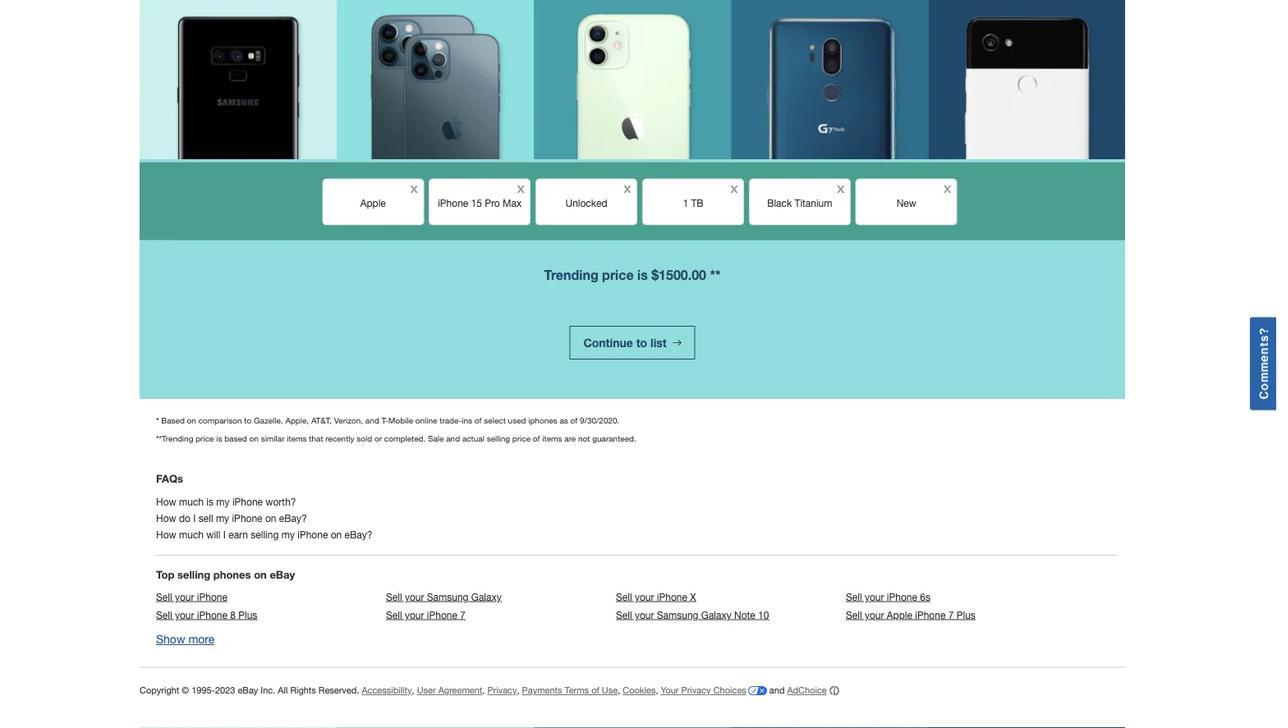 Task type: describe. For each thing, give the bounding box(es) containing it.
earn
[[229, 529, 248, 541]]

1 vertical spatial to
[[244, 416, 252, 425]]

show more
[[156, 633, 215, 647]]

adchoice link
[[787, 685, 839, 698]]

sell for sell your apple iphone 7 plus
[[846, 610, 862, 621]]

terms
[[565, 686, 589, 696]]

1 much from the top
[[179, 496, 204, 508]]

1 tb
[[683, 198, 704, 209]]

1 horizontal spatial and
[[446, 434, 460, 443]]

trending
[[544, 267, 599, 282]]

sell your iphone 7 link
[[386, 610, 616, 626]]

pro
[[485, 198, 500, 209]]

used
[[508, 416, 526, 425]]

**trending price is based on similar items that recently sold or completed. sale and actual selling price of items are not guaranteed.
[[156, 434, 636, 443]]

3 , from the left
[[517, 686, 520, 696]]

cookies link
[[623, 686, 656, 697]]

actual
[[462, 434, 485, 443]]

list
[[651, 336, 667, 350]]

verizon,
[[334, 416, 363, 425]]

sell your iphone 7
[[386, 610, 466, 621]]

sell for sell your samsung galaxy
[[386, 592, 402, 603]]

x link for iphone 15 pro max
[[510, 179, 528, 197]]

sell for sell your samsung galaxy note 10
[[616, 610, 632, 621]]

sell your apple iphone 7 plus
[[846, 610, 976, 621]]

top selling phones on ebay
[[156, 569, 295, 581]]

show
[[156, 633, 185, 647]]

continue to list button
[[570, 326, 696, 360]]

x for apple
[[410, 179, 418, 195]]

copyright © 1995-2023 ebay inc. all rights reserved. accessibility , user agreement , privacy , payments terms of use , cookies , your privacy choices
[[140, 686, 747, 696]]

2 much from the top
[[179, 529, 204, 541]]

t-
[[382, 416, 388, 425]]

2 items from the left
[[542, 434, 562, 443]]

2 vertical spatial my
[[281, 529, 295, 541]]

how much will i earn selling my iphone on ebay? link
[[156, 529, 372, 541]]

arrow image
[[673, 339, 682, 347]]

how much is my iphone worth? link
[[156, 496, 296, 508]]

7 inside sell your iphone 7 'link'
[[460, 610, 466, 621]]

phones
[[213, 569, 251, 581]]

1 horizontal spatial price
[[512, 434, 531, 443]]

sell
[[199, 513, 213, 524]]

do
[[179, 513, 191, 524]]

will
[[206, 529, 221, 541]]

1 , from the left
[[412, 686, 415, 696]]

1995-
[[192, 686, 215, 696]]

titanium
[[795, 198, 833, 209]]

iphone inside sell your iphone x link
[[657, 592, 688, 603]]

payments terms of use link
[[522, 686, 618, 697]]

x for unlocked
[[624, 179, 632, 195]]

phone banner image
[[140, 0, 1125, 159]]

iphone inside sell your iphone 'link'
[[197, 592, 227, 603]]

sell your iphone 6s link
[[846, 592, 1076, 608]]

2 , from the left
[[482, 686, 485, 696]]

sell your iphone 6s sell your iphone 8 plus
[[156, 592, 931, 621]]

10
[[758, 610, 769, 621]]

8
[[230, 610, 236, 621]]

* based on comparison to gazelle, apple, at&t, verizon, and t-mobile online trade-ins of select used iphones as of 9/30/2020.
[[156, 416, 620, 425]]

trade-
[[440, 416, 462, 425]]

more
[[188, 633, 215, 647]]

iphone left 8 at the left
[[197, 610, 227, 621]]

$1500.00
[[652, 267, 706, 282]]

©
[[182, 686, 189, 696]]

accessibility link
[[362, 686, 412, 697]]

or
[[375, 434, 382, 443]]

x inside black titanium x
[[837, 179, 845, 195]]

**
[[710, 267, 721, 282]]

accessibility
[[362, 686, 412, 696]]

use
[[602, 686, 618, 696]]

sell your samsung galaxy note 10 link
[[616, 610, 846, 626]]

at&t,
[[311, 416, 332, 425]]

your for sell your samsung galaxy note 10
[[635, 610, 654, 621]]

online
[[416, 416, 437, 425]]

sell your samsung galaxy
[[386, 592, 502, 603]]

sell for sell your iphone x
[[616, 592, 632, 603]]

not
[[578, 434, 590, 443]]

as
[[560, 416, 568, 425]]

guaranteed.
[[593, 434, 636, 443]]

sell your iphone link
[[156, 592, 386, 608]]

agreement
[[438, 686, 482, 696]]

iphone up earn
[[232, 513, 263, 524]]

is for my
[[206, 496, 214, 508]]

9/30/2020.
[[580, 416, 620, 425]]

sell for sell your iphone 6s sell your iphone 8 plus
[[846, 592, 862, 603]]

2 how from the top
[[156, 513, 176, 524]]

price for **trending
[[196, 434, 214, 443]]

2 privacy from the left
[[682, 686, 711, 696]]

7 inside sell your apple iphone 7 plus link
[[949, 610, 954, 621]]

x link for black titanium
[[830, 179, 848, 197]]

your privacy choices link
[[661, 686, 767, 697]]

sale
[[428, 434, 444, 443]]

sell your iphone x link
[[616, 592, 846, 608]]

your for sell your iphone 6s sell your iphone 8 plus
[[865, 592, 884, 603]]

*
[[156, 416, 159, 425]]

your for sell your apple iphone 7 plus
[[865, 610, 884, 621]]

adchoice
[[787, 686, 827, 696]]

sell your iphone x
[[616, 592, 696, 603]]

ins
[[462, 416, 472, 425]]

1 vertical spatial apple
[[887, 610, 913, 621]]

iphone inside sell your iphone 7 'link'
[[427, 610, 458, 621]]

3 how from the top
[[156, 529, 176, 541]]

5 , from the left
[[656, 686, 658, 696]]

are
[[565, 434, 576, 443]]

of down iphones
[[533, 434, 540, 443]]

x link for new
[[937, 179, 955, 197]]

x for 1 tb
[[731, 179, 738, 195]]

similar
[[261, 434, 285, 443]]

to inside button
[[636, 336, 647, 350]]

galaxy for sell your samsung galaxy note 10
[[701, 610, 732, 621]]

price for trending
[[602, 267, 634, 282]]

trending price is $1500.00 **
[[544, 267, 721, 282]]

iphone 15 pro max x
[[438, 179, 525, 209]]

**trending
[[156, 434, 193, 443]]

ebay for 2023
[[238, 686, 258, 696]]

iphone right earn
[[298, 529, 328, 541]]

your for sell your samsung galaxy
[[405, 592, 424, 603]]

and adchoice
[[767, 686, 827, 696]]

copyright
[[140, 686, 179, 696]]

0 horizontal spatial and
[[365, 416, 379, 425]]

iphone inside iphone 15 pro max x
[[438, 198, 468, 209]]



Task type: vqa. For each thing, say whether or not it's contained in the screenshot.
Advertisement region
no



Task type: locate. For each thing, give the bounding box(es) containing it.
1 vertical spatial selling
[[251, 529, 279, 541]]

2 x from the left
[[517, 179, 525, 195]]

my up how do i sell my iphone on ebay? link
[[216, 496, 230, 508]]

7 down sell your samsung galaxy
[[460, 610, 466, 621]]

is for $1500.00
[[638, 267, 648, 282]]

tb
[[691, 198, 704, 209]]

1 horizontal spatial items
[[542, 434, 562, 443]]

x for new
[[944, 179, 952, 195]]

, left user
[[412, 686, 415, 696]]

galaxy inside sell your samsung galaxy link
[[471, 592, 502, 603]]

i right will
[[223, 529, 226, 541]]

sell for sell your iphone
[[156, 592, 172, 603]]

of left use
[[592, 686, 599, 696]]

privacy link
[[488, 686, 517, 697]]

6 x from the left
[[944, 179, 952, 195]]

top
[[156, 569, 174, 581]]

15
[[471, 198, 482, 209]]

iphone down top selling phones on ebay
[[197, 592, 227, 603]]

sell for sell your iphone 7
[[386, 610, 402, 621]]

0 vertical spatial how
[[156, 496, 176, 508]]

sell your iphone
[[156, 592, 227, 603]]

faqs
[[156, 473, 183, 485]]

2 vertical spatial and
[[770, 686, 785, 696]]

and right 'sale'
[[446, 434, 460, 443]]

1 horizontal spatial privacy
[[682, 686, 711, 696]]

choices
[[714, 686, 747, 696]]

much
[[179, 496, 204, 508], [179, 529, 204, 541]]

1 x link from the left
[[404, 179, 422, 197]]

5 x link from the left
[[830, 179, 848, 197]]

continue to list
[[584, 336, 670, 350]]

2 horizontal spatial and
[[770, 686, 785, 696]]

show more button
[[156, 629, 215, 651]]

user
[[417, 686, 436, 696]]

on
[[187, 416, 196, 425], [249, 434, 259, 443], [265, 513, 276, 524], [331, 529, 342, 541], [254, 569, 267, 581]]

0 vertical spatial to
[[636, 336, 647, 350]]

based
[[161, 416, 185, 425]]

1 horizontal spatial ebay
[[270, 569, 295, 581]]

0 vertical spatial apple
[[360, 198, 386, 209]]

to left "list"
[[636, 336, 647, 350]]

recently
[[326, 434, 355, 443]]

apple,
[[285, 416, 309, 425]]

ebay up sell your iphone 'link'
[[270, 569, 295, 581]]

2 horizontal spatial is
[[638, 267, 648, 282]]

1 vertical spatial is
[[216, 434, 222, 443]]

samsung up the sell your iphone 7
[[427, 592, 469, 603]]

1
[[683, 198, 688, 209]]

max
[[503, 198, 522, 209]]

1 items from the left
[[287, 434, 307, 443]]

privacy right your
[[682, 686, 711, 696]]

6 x link from the left
[[937, 179, 955, 197]]

is left $1500.00
[[638, 267, 648, 282]]

my
[[216, 496, 230, 508], [216, 513, 229, 524], [281, 529, 295, 541]]

0 vertical spatial galaxy
[[471, 592, 502, 603]]

4 x from the left
[[731, 179, 738, 195]]

your for sell your iphone 7
[[405, 610, 424, 621]]

samsung inside sell your samsung galaxy link
[[427, 592, 469, 603]]

iphone up the sell your apple iphone 7 plus
[[887, 592, 918, 603]]

1 vertical spatial ebay
[[238, 686, 258, 696]]

2 vertical spatial selling
[[177, 569, 210, 581]]

1 7 from the left
[[460, 610, 466, 621]]

1 horizontal spatial apple
[[887, 610, 913, 621]]

my down worth?
[[281, 529, 295, 541]]

, left your
[[656, 686, 658, 696]]

to left the gazelle,
[[244, 416, 252, 425]]

1 vertical spatial much
[[179, 529, 204, 541]]

2023
[[215, 686, 235, 696]]

0 horizontal spatial plus
[[238, 610, 257, 621]]

5 x from the left
[[837, 179, 845, 195]]

0 vertical spatial my
[[216, 496, 230, 508]]

is up sell at the bottom of the page
[[206, 496, 214, 508]]

your for sell your iphone
[[175, 592, 194, 603]]

2 horizontal spatial selling
[[487, 434, 510, 443]]

0 horizontal spatial samsung
[[427, 592, 469, 603]]

1 x from the left
[[410, 179, 418, 195]]

selling inside how much is my iphone worth? how do i sell my iphone on ebay? how much will i earn selling my iphone on ebay?
[[251, 529, 279, 541]]

price down used
[[512, 434, 531, 443]]

1 horizontal spatial i
[[223, 529, 226, 541]]

,
[[412, 686, 415, 696], [482, 686, 485, 696], [517, 686, 520, 696], [618, 686, 620, 696], [656, 686, 658, 696]]

0 horizontal spatial to
[[244, 416, 252, 425]]

how down faqs
[[156, 496, 176, 508]]

unlocked
[[566, 198, 608, 209]]

samsung
[[427, 592, 469, 603], [657, 610, 699, 621]]

black titanium x
[[767, 179, 845, 209]]

4 x link from the left
[[724, 179, 742, 197]]

ebay
[[270, 569, 295, 581], [238, 686, 258, 696]]

plus inside sell your iphone 6s sell your iphone 8 plus
[[238, 610, 257, 621]]

2 horizontal spatial price
[[602, 267, 634, 282]]

cookies
[[623, 686, 656, 696]]

0 horizontal spatial items
[[287, 434, 307, 443]]

your for sell your iphone x
[[635, 592, 654, 603]]

x link
[[404, 179, 422, 197], [510, 179, 528, 197], [617, 179, 635, 197], [724, 179, 742, 197], [830, 179, 848, 197], [937, 179, 955, 197]]

continue
[[584, 336, 633, 350]]

2 plus from the left
[[957, 610, 976, 621]]

0 horizontal spatial price
[[196, 434, 214, 443]]

reserved.
[[319, 686, 359, 696]]

my right sell at the bottom of the page
[[216, 513, 229, 524]]

iphone left 15
[[438, 198, 468, 209]]

x link for 1 tb
[[724, 179, 742, 197]]

0 vertical spatial is
[[638, 267, 648, 282]]

user agreement link
[[417, 686, 482, 697]]

plus
[[238, 610, 257, 621], [957, 610, 976, 621]]

of
[[475, 416, 482, 425], [571, 416, 578, 425], [533, 434, 540, 443], [592, 686, 599, 696]]

1 vertical spatial and
[[446, 434, 460, 443]]

, left 'privacy' link
[[482, 686, 485, 696]]

much up do
[[179, 496, 204, 508]]

samsung for sell your samsung galaxy note 10
[[657, 610, 699, 621]]

0 horizontal spatial ebay?
[[279, 513, 307, 524]]

price
[[602, 267, 634, 282], [196, 434, 214, 443], [512, 434, 531, 443]]

and left t- at the bottom
[[365, 416, 379, 425]]

is for based
[[216, 434, 222, 443]]

0 vertical spatial ebay
[[270, 569, 295, 581]]

ebay for on
[[270, 569, 295, 581]]

0 horizontal spatial i
[[193, 513, 196, 524]]

selling down select
[[487, 434, 510, 443]]

items down apple,
[[287, 434, 307, 443]]

, left cookies
[[618, 686, 620, 696]]

2 vertical spatial how
[[156, 529, 176, 541]]

** link
[[710, 267, 721, 282]]

, left payments
[[517, 686, 520, 696]]

all
[[278, 686, 288, 696]]

sell your iphone 8 plus link
[[156, 610, 386, 626]]

iphone up how do i sell my iphone on ebay? link
[[232, 496, 263, 508]]

i
[[193, 513, 196, 524], [223, 529, 226, 541]]

is inside how much is my iphone worth? how do i sell my iphone on ebay? how much will i earn selling my iphone on ebay?
[[206, 496, 214, 508]]

4 , from the left
[[618, 686, 620, 696]]

galaxy inside sell your samsung galaxy note 10 link
[[701, 610, 732, 621]]

1 horizontal spatial samsung
[[657, 610, 699, 621]]

1 vertical spatial i
[[223, 529, 226, 541]]

worth?
[[266, 496, 296, 508]]

1 horizontal spatial is
[[216, 434, 222, 443]]

0 horizontal spatial privacy
[[488, 686, 517, 696]]

3 x from the left
[[624, 179, 632, 195]]

rights
[[290, 686, 316, 696]]

samsung down x
[[657, 610, 699, 621]]

1 vertical spatial my
[[216, 513, 229, 524]]

iphone
[[438, 198, 468, 209], [232, 496, 263, 508], [232, 513, 263, 524], [298, 529, 328, 541], [197, 592, 227, 603], [657, 592, 688, 603], [887, 592, 918, 603], [197, 610, 227, 621], [427, 610, 458, 621], [915, 610, 946, 621]]

x link for unlocked
[[617, 179, 635, 197]]

0 vertical spatial samsung
[[427, 592, 469, 603]]

0 horizontal spatial ebay
[[238, 686, 258, 696]]

1 horizontal spatial to
[[636, 336, 647, 350]]

iphone down sell your samsung galaxy
[[427, 610, 458, 621]]

plus right 8 at the left
[[238, 610, 257, 621]]

selling right earn
[[251, 529, 279, 541]]

0 vertical spatial selling
[[487, 434, 510, 443]]

3 x link from the left
[[617, 179, 635, 197]]

iphone down 6s
[[915, 610, 946, 621]]

1 horizontal spatial ebay?
[[345, 529, 372, 541]]

galaxy up sell your iphone 7 'link'
[[471, 592, 502, 603]]

0 horizontal spatial apple
[[360, 198, 386, 209]]

samsung inside sell your samsung galaxy note 10 link
[[657, 610, 699, 621]]

price right trending
[[602, 267, 634, 282]]

black
[[767, 198, 792, 209]]

based
[[224, 434, 247, 443]]

iphones
[[528, 416, 557, 425]]

1 vertical spatial ebay?
[[345, 529, 372, 541]]

how much is my iphone worth? how do i sell my iphone on ebay? how much will i earn selling my iphone on ebay?
[[156, 496, 372, 541]]

0 horizontal spatial is
[[206, 496, 214, 508]]

1 horizontal spatial selling
[[251, 529, 279, 541]]

iphone left x
[[657, 592, 688, 603]]

price down comparison at the left bottom
[[196, 434, 214, 443]]

ebay left inc.
[[238, 686, 258, 696]]

2 x link from the left
[[510, 179, 528, 197]]

completed.
[[384, 434, 426, 443]]

0 vertical spatial much
[[179, 496, 204, 508]]

plus down 'sell your iphone 6s' "link"
[[957, 610, 976, 621]]

of right "ins"
[[475, 416, 482, 425]]

and left adchoice
[[770, 686, 785, 696]]

0 vertical spatial and
[[365, 416, 379, 425]]

select
[[484, 416, 506, 425]]

your
[[175, 592, 194, 603], [405, 592, 424, 603], [635, 592, 654, 603], [865, 592, 884, 603], [175, 610, 194, 621], [405, 610, 424, 621], [635, 610, 654, 621], [865, 610, 884, 621]]

0 horizontal spatial 7
[[460, 610, 466, 621]]

how
[[156, 496, 176, 508], [156, 513, 176, 524], [156, 529, 176, 541]]

1 privacy from the left
[[488, 686, 517, 696]]

new
[[897, 198, 917, 209]]

x inside iphone 15 pro max x
[[517, 179, 525, 195]]

selling up 'sell your iphone'
[[177, 569, 210, 581]]

is
[[638, 267, 648, 282], [216, 434, 222, 443], [206, 496, 214, 508]]

of right the as
[[571, 416, 578, 425]]

much down do
[[179, 529, 204, 541]]

1 vertical spatial how
[[156, 513, 176, 524]]

1 horizontal spatial 7
[[949, 610, 954, 621]]

1 how from the top
[[156, 496, 176, 508]]

samsung for sell your samsung galaxy
[[427, 592, 469, 603]]

7
[[460, 610, 466, 621], [949, 610, 954, 621]]

your
[[661, 686, 679, 696]]

galaxy down sell your iphone x link
[[701, 610, 732, 621]]

sell your samsung galaxy note 10
[[616, 610, 769, 621]]

i right do
[[193, 513, 196, 524]]

2 7 from the left
[[949, 610, 954, 621]]

how do i sell my iphone on ebay? link
[[156, 513, 307, 524]]

1 vertical spatial galaxy
[[701, 610, 732, 621]]

comparison
[[199, 416, 242, 425]]

sell your samsung galaxy link
[[386, 592, 616, 608]]

privacy left payments
[[488, 686, 517, 696]]

gazelle,
[[254, 416, 283, 425]]

how up top
[[156, 529, 176, 541]]

galaxy for sell your samsung galaxy
[[471, 592, 502, 603]]

x
[[410, 179, 418, 195], [517, 179, 525, 195], [624, 179, 632, 195], [731, 179, 738, 195], [837, 179, 845, 195], [944, 179, 952, 195]]

0 horizontal spatial galaxy
[[471, 592, 502, 603]]

iphone inside sell your apple iphone 7 plus link
[[915, 610, 946, 621]]

note
[[734, 610, 756, 621]]

payments
[[522, 686, 562, 696]]

0 vertical spatial i
[[193, 513, 196, 524]]

how left do
[[156, 513, 176, 524]]

2 vertical spatial is
[[206, 496, 214, 508]]

1 plus from the left
[[238, 610, 257, 621]]

7 down 'sell your iphone 6s' "link"
[[949, 610, 954, 621]]

0 vertical spatial ebay?
[[279, 513, 307, 524]]

1 vertical spatial samsung
[[657, 610, 699, 621]]

sell your apple iphone 7 plus link
[[846, 610, 1076, 626]]

1 horizontal spatial galaxy
[[701, 610, 732, 621]]

that
[[309, 434, 323, 443]]

apple
[[360, 198, 386, 209], [887, 610, 913, 621]]

x link for apple
[[404, 179, 422, 197]]

1 horizontal spatial plus
[[957, 610, 976, 621]]

6s
[[920, 592, 931, 603]]

0 horizontal spatial selling
[[177, 569, 210, 581]]

items left are
[[542, 434, 562, 443]]

is left based
[[216, 434, 222, 443]]



